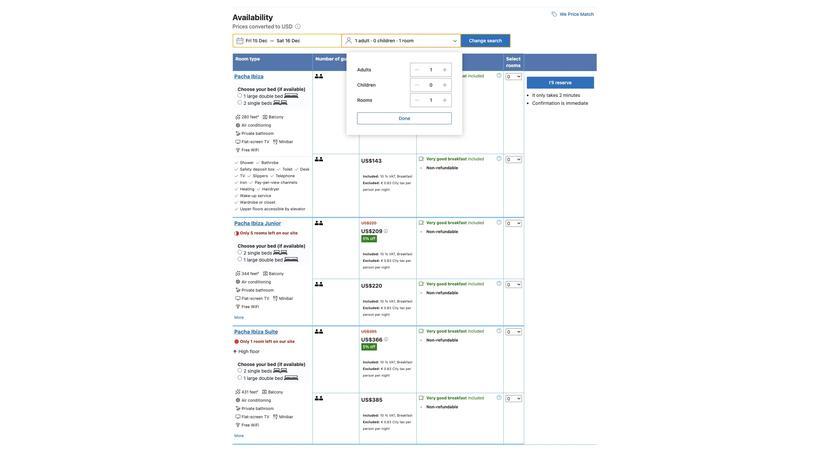 Task type: vqa. For each thing, say whether or not it's contained in the screenshot.
Ibiza to the top
yes



Task type: locate. For each thing, give the bounding box(es) containing it.
2 vertical spatial air conditioning
[[242, 398, 271, 403]]

choose your bed (if available)
[[238, 87, 306, 92], [238, 243, 306, 249], [238, 362, 306, 368]]

2 us$143 from the top
[[362, 158, 382, 164]]

0 vertical spatial choose your bed (if available)
[[238, 87, 306, 92]]

0 vertical spatial private bathroom
[[242, 131, 274, 136]]

air conditioning for 344 feet²
[[242, 280, 271, 285]]

0 vertical spatial free
[[242, 148, 250, 153]]

1 vertical spatial left
[[265, 339, 272, 344]]

refundable for third more details on meals and payment options icon from the top of the page
[[437, 291, 458, 296]]

3 wifi from the top
[[251, 423, 259, 428]]

flat- down 431
[[242, 415, 251, 420]]

6 very from the top
[[427, 396, 436, 401]]

only left 5
[[240, 231, 250, 236]]

off for us$209
[[370, 236, 376, 241]]

included for second more details on meals and payment options icon from the top of the page
[[468, 221, 484, 226]]

1 included from the top
[[468, 74, 484, 79]]

1 vertical spatial more details on meals and payment options image
[[497, 329, 502, 333]]

0 vertical spatial air conditioning
[[242, 123, 271, 128]]

very good breakfast included for second more details on meals and payment options icon from the top of the page
[[427, 221, 484, 226]]

1
[[355, 38, 357, 43], [399, 38, 401, 43], [430, 67, 432, 73], [244, 93, 246, 99], [430, 97, 432, 103], [244, 257, 246, 263], [251, 339, 253, 344], [244, 376, 246, 382]]

bathroom down 280 feet²
[[256, 131, 274, 136]]

dec right "16"
[[292, 38, 300, 43]]

private bathroom for 431 feet²
[[242, 407, 274, 412]]

air down 344 at left bottom
[[242, 280, 247, 285]]

0 vertical spatial more details on meals and payment options image
[[497, 156, 502, 161]]

3 available) from the top
[[284, 362, 306, 368]]

2 vertical spatial ibiza
[[251, 329, 264, 335]]

1 double from the top
[[259, 93, 274, 99]]

very good breakfast included
[[427, 74, 484, 79], [427, 157, 484, 162], [427, 221, 484, 226], [427, 282, 484, 287], [427, 329, 484, 334], [427, 396, 484, 401]]

pacha ibiza junior
[[235, 221, 281, 227]]

site for pacha ibiza suite
[[287, 339, 295, 344]]

private down 431 feet²
[[242, 407, 255, 412]]

included: 10 % vat, breakfast for us$385
[[363, 414, 413, 418]]

flat-screen tv down 431 feet²
[[242, 415, 269, 420]]

minibar for 280 feet²
[[279, 139, 293, 144]]

1 large double bed up 344 feet²
[[244, 257, 284, 263]]

0 vertical spatial balcony
[[269, 115, 284, 120]]

0 vertical spatial pacha
[[235, 74, 250, 80]]

5% off
[[363, 236, 376, 241], [363, 345, 376, 350]]

air conditioning
[[242, 123, 271, 128], [242, 280, 271, 285], [242, 398, 271, 403]]

None radio
[[238, 250, 242, 255], [238, 257, 242, 262], [238, 250, 242, 255], [238, 257, 242, 262]]

balcony right 280 feet²
[[269, 115, 284, 120]]

more for 344 feet²
[[235, 315, 244, 320]]

2 vertical spatial minibar
[[279, 415, 293, 420]]

1 large double bed down the pacha ibiza link at top
[[244, 93, 284, 99]]

5% off down us$209
[[363, 236, 376, 241]]

balcony for 431 feet²
[[268, 390, 283, 395]]

private bathroom
[[242, 131, 274, 136], [242, 288, 274, 293], [242, 407, 274, 412]]

choose your bed (if available) down the pacha ibiza link at top
[[238, 87, 306, 92]]

2 single beds up 280 feet²
[[244, 100, 274, 106]]

1 vat, from the top
[[389, 105, 396, 109]]

double down floor
[[259, 376, 274, 382]]

1 private from the top
[[242, 131, 255, 136]]

0
[[374, 38, 377, 43], [430, 82, 433, 88]]

2 vertical spatial air
[[242, 398, 247, 403]]

1 vertical spatial large
[[247, 257, 258, 263]]

1 € 0.83 city tax per person per night from the top
[[363, 112, 411, 123]]

occupancy image
[[319, 74, 324, 79], [315, 221, 319, 226], [319, 221, 324, 226], [315, 283, 319, 287], [315, 330, 319, 334], [319, 330, 324, 334]]

0 vertical spatial large
[[247, 93, 258, 99]]

1 vertical spatial private bathroom
[[242, 288, 274, 293]]

6 € 0.83 city tax per person per night from the top
[[363, 421, 411, 431]]

per
[[406, 112, 411, 116], [375, 119, 381, 123], [406, 181, 411, 185], [375, 188, 381, 192], [406, 259, 411, 263], [375, 266, 381, 270], [406, 306, 411, 310], [375, 313, 381, 317], [406, 368, 411, 371], [375, 374, 381, 378], [406, 421, 411, 425], [375, 427, 381, 431]]

5 excluded: from the top
[[363, 368, 380, 371]]

5 breakfast from the top
[[397, 361, 413, 365]]

0 vertical spatial us$385
[[362, 330, 377, 334]]

1 vertical spatial screen
[[251, 296, 263, 301]]

2 vertical spatial feet²
[[250, 390, 259, 395]]

2 free wifi from the top
[[242, 305, 259, 310]]

bathroom
[[256, 131, 274, 136], [256, 288, 274, 293], [256, 407, 274, 412]]

1 vertical spatial feet²
[[251, 272, 259, 277]]

1 flat- from the top
[[242, 139, 251, 144]]

ibiza up only 1 room left on our site
[[251, 329, 264, 335]]

flat- for 344
[[242, 296, 251, 301]]

flat-screen tv down 344 feet²
[[242, 296, 269, 301]]

search
[[488, 38, 502, 43]]

431
[[242, 390, 249, 395]]

air down 431
[[242, 398, 247, 403]]

2 vertical spatial flat-screen tv
[[242, 415, 269, 420]]

4 very from the top
[[427, 282, 436, 287]]

person
[[363, 119, 374, 123], [363, 188, 374, 192], [363, 266, 374, 270], [363, 313, 374, 317], [363, 374, 374, 378], [363, 427, 374, 431]]

5 tax from the top
[[400, 368, 405, 371]]

1 vertical spatial off
[[370, 345, 376, 350]]

1 included: from the top
[[363, 175, 379, 179]]

1 air from the top
[[242, 123, 247, 128]]

1 vertical spatial single
[[248, 250, 260, 256]]

5% off for us$209
[[363, 236, 376, 241]]

3 air from the top
[[242, 398, 247, 403]]

0 vertical spatial off
[[370, 236, 376, 241]]

our down pacha ibiza junior link
[[282, 231, 289, 236]]

we price match
[[560, 11, 594, 17]]

flat-screen tv up shower
[[242, 139, 269, 144]]

1 us$143 from the top
[[362, 74, 376, 79]]

4 tax from the top
[[400, 306, 405, 310]]

included: for us$220
[[363, 300, 379, 304]]

5% off down us$366
[[363, 345, 376, 350]]

1 large double bed up 431 feet²
[[244, 376, 284, 382]]

room right children
[[403, 38, 414, 43]]

bathroom down 431 feet²
[[256, 407, 274, 412]]

air for 431 feet²
[[242, 398, 247, 403]]

feet² right 344 at left bottom
[[251, 272, 259, 277]]

0 vertical spatial 5% off
[[363, 236, 376, 241]]

us$220
[[362, 221, 377, 226], [362, 283, 383, 289]]

air conditioning for 431 feet²
[[242, 398, 271, 403]]

2 included: from the top
[[363, 252, 379, 256]]

on down pacha ibiza suite link
[[273, 339, 278, 344]]

0 vertical spatial free wifi
[[242, 148, 259, 153]]

(if down only 5 rooms left on our site
[[277, 243, 283, 249]]

feet² right 431
[[250, 390, 259, 395]]

night
[[382, 119, 390, 123], [382, 188, 390, 192], [382, 266, 390, 270], [382, 313, 390, 317], [382, 374, 390, 378], [382, 427, 390, 431]]

us$143 inside us$143 us$136
[[362, 74, 376, 79]]

0 vertical spatial more
[[235, 315, 244, 320]]

screen down 344 feet²
[[251, 296, 263, 301]]

0 vertical spatial bathroom
[[256, 131, 274, 136]]

5%
[[363, 236, 369, 241], [363, 345, 369, 350]]

5% down us$366
[[363, 345, 369, 350]]

1 vertical spatial (if
[[277, 243, 283, 249]]

1 free from the top
[[242, 148, 250, 153]]

rooms
[[507, 63, 521, 68], [254, 231, 267, 236]]

16
[[285, 38, 291, 43]]

left down pacha ibiza junior link
[[268, 231, 275, 236]]

select
[[507, 56, 521, 62]]

air down 280
[[242, 123, 247, 128]]

0 vertical spatial private
[[242, 131, 255, 136]]

double up 344 feet²
[[259, 257, 274, 263]]

pacha
[[235, 74, 250, 80], [235, 221, 250, 227], [235, 329, 250, 335]]

sat
[[277, 38, 284, 43]]

0 vertical spatial 2 single beds
[[244, 100, 274, 106]]

large up 344 feet²
[[247, 257, 258, 263]]

flat- down 344 at left bottom
[[242, 296, 251, 301]]

1 vertical spatial room
[[254, 339, 264, 344]]

1 non- from the top
[[427, 83, 437, 88]]

0 vertical spatial us$220
[[362, 221, 377, 226]]

2 vertical spatial 2 single beds
[[244, 369, 274, 374]]

wake-
[[240, 193, 252, 198]]

off
[[370, 236, 376, 241], [370, 345, 376, 350]]

0 vertical spatial room
[[403, 38, 414, 43]]

room down pacha ibiza suite
[[254, 339, 264, 344]]

1 vertical spatial air
[[242, 280, 247, 285]]

3 more details on meals and payment options image from the top
[[497, 282, 502, 286]]

5 vat, from the top
[[389, 361, 396, 365]]

included: for us$143
[[363, 175, 379, 179]]

more details on meals and payment options image
[[497, 156, 502, 161], [497, 329, 502, 333]]

5 included: 10 % vat, breakfast from the top
[[363, 414, 413, 418]]

balcony right 431 feet²
[[268, 390, 283, 395]]

occupancy image
[[315, 74, 319, 79], [315, 157, 319, 162], [319, 157, 324, 162], [319, 283, 324, 287], [315, 397, 319, 401], [319, 397, 324, 401]]

2
[[560, 92, 562, 98], [244, 100, 247, 106], [244, 250, 247, 256], [244, 369, 247, 374]]

left for junior
[[268, 231, 275, 236]]

ibiza up 5
[[251, 221, 264, 227]]

2 flat-screen tv from the top
[[242, 296, 269, 301]]

double
[[259, 93, 274, 99], [259, 257, 274, 263], [259, 376, 274, 382]]

1 · from the left
[[371, 38, 372, 43]]

included
[[468, 74, 484, 79], [468, 157, 484, 162], [468, 221, 484, 226], [468, 282, 484, 287], [468, 329, 484, 334], [468, 396, 484, 401]]

2 more details on meals and payment options image from the top
[[497, 329, 502, 333]]

single up 280 feet²
[[248, 100, 260, 106]]

· right children
[[397, 38, 398, 43]]

2 non-refundable from the top
[[427, 166, 458, 171]]

private for 280
[[242, 131, 255, 136]]

€
[[381, 112, 383, 116], [381, 181, 383, 185], [381, 259, 383, 263], [381, 306, 383, 310], [381, 368, 383, 371], [381, 421, 383, 425]]

rooms right 5
[[254, 231, 267, 236]]

2 person from the top
[[363, 188, 374, 192]]

off for us$366
[[370, 345, 376, 350]]

balcony right 344 feet²
[[269, 272, 284, 277]]

2 vertical spatial choose
[[238, 362, 255, 368]]

5% off for us$366
[[363, 345, 376, 350]]

0 vertical spatial only
[[240, 231, 250, 236]]

very good breakfast included for fourth more details on meals and payment options icon from the bottom
[[427, 74, 484, 79]]

0 vertical spatial our
[[282, 231, 289, 236]]

site
[[290, 231, 298, 236], [287, 339, 295, 344]]

1 vertical spatial bathroom
[[256, 288, 274, 293]]

feet² right 280
[[250, 115, 259, 120]]

1 vertical spatial 1 large double bed
[[244, 257, 284, 263]]

0 vertical spatial feet²
[[250, 115, 259, 120]]

private bathroom for 344 feet²
[[242, 288, 274, 293]]

site down pacha ibiza suite link
[[287, 339, 295, 344]]

flat-
[[242, 139, 251, 144], [242, 296, 251, 301], [242, 415, 251, 420]]

refundable for fourth more details on meals and payment options icon from the bottom
[[437, 83, 458, 88]]

1 vertical spatial available)
[[284, 243, 306, 249]]

left down suite
[[265, 339, 272, 344]]

vat,
[[389, 105, 396, 109], [389, 175, 396, 179], [389, 252, 396, 256], [389, 300, 396, 304], [389, 361, 396, 365], [389, 414, 396, 418]]

type
[[250, 56, 260, 62]]

private down 344 feet²
[[242, 288, 255, 293]]

1 us$385 from the top
[[362, 330, 377, 334]]

room
[[236, 56, 249, 62]]

6 vat, from the top
[[389, 414, 396, 418]]

5% for us$366
[[363, 345, 369, 350]]

choose your bed (if available) down only 5 rooms left on our site
[[238, 243, 306, 249]]

0 vertical spatial air
[[242, 123, 247, 128]]

1 vertical spatial conditioning
[[248, 280, 271, 285]]

1 vertical spatial more
[[235, 434, 244, 439]]

2 air from the top
[[242, 280, 247, 285]]

4 included: 10 % vat, breakfast from the top
[[363, 361, 413, 365]]

2 off from the top
[[370, 345, 376, 350]]

· right the adult
[[371, 38, 372, 43]]

2 single beds down floor
[[244, 369, 274, 374]]

0 vertical spatial your
[[256, 87, 266, 92]]

pacha ibiza link
[[235, 73, 309, 80]]

conditioning for 431 feet²
[[248, 398, 271, 403]]

children
[[358, 82, 376, 88]]

hairdryer
[[262, 187, 280, 192]]

pacha for pacha ibiza suite
[[235, 329, 250, 335]]

us$209
[[362, 228, 384, 234]]

free
[[242, 148, 250, 153], [242, 305, 250, 310], [242, 423, 250, 428]]

6 tax from the top
[[400, 421, 405, 425]]

ibiza for pacha ibiza
[[251, 74, 264, 80]]

1 vertical spatial choose
[[238, 243, 255, 249]]

pacha down room
[[235, 74, 250, 80]]

1 vertical spatial us$220
[[362, 283, 383, 289]]

1 5% off from the top
[[363, 236, 376, 241]]

0 vertical spatial rooms
[[507, 63, 521, 68]]

1 wifi from the top
[[251, 148, 259, 153]]

0 vertical spatial flat-
[[242, 139, 251, 144]]

1 vertical spatial more link
[[235, 433, 244, 440]]

€ 0.83 city tax per person per night
[[363, 112, 411, 123], [363, 181, 411, 192], [363, 259, 411, 270], [363, 306, 411, 317], [363, 368, 411, 378], [363, 421, 411, 431]]

single down floor
[[248, 369, 260, 374]]

ibiza down type
[[251, 74, 264, 80]]

high
[[239, 349, 249, 355]]

1 horizontal spatial room
[[403, 38, 414, 43]]

1 vertical spatial wifi
[[251, 305, 259, 310]]

choose your bed (if available) down floor
[[238, 362, 306, 368]]

2 vertical spatial free wifi
[[242, 423, 259, 428]]

free wifi for 431
[[242, 423, 259, 428]]

only
[[240, 231, 250, 236], [240, 339, 250, 344]]

beds
[[262, 100, 272, 106], [262, 250, 272, 256], [262, 369, 272, 374]]

2 vertical spatial double
[[259, 376, 274, 382]]

1 horizontal spatial ·
[[397, 38, 398, 43]]

3 conditioning from the top
[[248, 398, 271, 403]]

5 10 from the top
[[380, 361, 384, 365]]

your down the pacha ibiza link at top
[[256, 87, 266, 92]]

1 vertical spatial choose your bed (if available)
[[238, 243, 306, 249]]

2 up 344 at left bottom
[[244, 250, 247, 256]]

balcony for 344 feet²
[[269, 272, 284, 277]]

very for first more details on meals and payment options icon from the bottom
[[427, 396, 436, 401]]

3 • from the top
[[421, 229, 422, 234]]

heating
[[240, 187, 255, 192]]

2 ibiza from the top
[[251, 221, 264, 227]]

0 vertical spatial double
[[259, 93, 274, 99]]

only up high
[[240, 339, 250, 344]]

1 more from the top
[[235, 315, 244, 320]]

5% for us$209
[[363, 236, 369, 241]]

feet² for 344 feet²
[[251, 272, 259, 277]]

on for suite
[[273, 339, 278, 344]]

0 vertical spatial screen
[[251, 139, 263, 144]]

dec
[[259, 38, 268, 43], [292, 38, 300, 43]]

guests
[[341, 56, 357, 62]]

0 vertical spatial flat-screen tv
[[242, 139, 269, 144]]

0 horizontal spatial 0
[[374, 38, 377, 43]]

2 vertical spatial private bathroom
[[242, 407, 274, 412]]

more link
[[235, 315, 244, 321], [235, 433, 244, 440]]

beds down only 1 room left on our site
[[262, 369, 272, 374]]

2 minibar from the top
[[279, 296, 293, 301]]

1 adult · 0 children · 1 room button
[[343, 35, 460, 47]]

only 1 room left on our site
[[240, 339, 295, 344]]

upper
[[240, 207, 252, 212]]

2 inside it only takes 2 minutes confirmation is immediate
[[560, 92, 562, 98]]

2 single beds down 5
[[244, 250, 274, 256]]

air conditioning down 344 feet²
[[242, 280, 271, 285]]

pacha ibiza suite link
[[235, 329, 309, 335]]

very
[[427, 74, 436, 79], [427, 157, 436, 162], [427, 221, 436, 226], [427, 282, 436, 287], [427, 329, 436, 334], [427, 396, 436, 401]]

private down 280 feet²
[[242, 131, 255, 136]]

2 5% from the top
[[363, 345, 369, 350]]

2 vertical spatial pacha
[[235, 329, 250, 335]]

2 vertical spatial choose your bed (if available)
[[238, 362, 306, 368]]

site for pacha ibiza junior
[[290, 231, 298, 236]]

2 vertical spatial free
[[242, 423, 250, 428]]

2 € 0.83 city tax per person per night from the top
[[363, 181, 411, 192]]

your down floor
[[256, 362, 266, 368]]

• for second more details on meals and payment options icon from the top of the page
[[421, 229, 422, 234]]

0 vertical spatial 1 large double bed
[[244, 93, 284, 99]]

off down us$366
[[370, 345, 376, 350]]

desk
[[300, 167, 310, 172]]

6 breakfast from the top
[[397, 414, 413, 418]]

screen up shower
[[251, 139, 263, 144]]

bathroom down 344 feet²
[[256, 288, 274, 293]]

pacha up high
[[235, 329, 250, 335]]

1 vertical spatial 5% off
[[363, 345, 376, 350]]

your down only 5 rooms left on our site
[[256, 243, 266, 249]]

choose down pacha ibiza
[[238, 87, 255, 92]]

2 screen from the top
[[251, 296, 263, 301]]

0 vertical spatial more link
[[235, 315, 244, 321]]

more
[[235, 315, 244, 320], [235, 434, 244, 439]]

1 vertical spatial minibar
[[279, 296, 293, 301]]

free for 280
[[242, 148, 250, 153]]

1 1 large double bed from the top
[[244, 93, 284, 99]]

tv for 280 feet²
[[264, 139, 269, 144]]

2 vat, from the top
[[389, 175, 396, 179]]

flat- up shower
[[242, 139, 251, 144]]

tax
[[400, 112, 405, 116], [400, 181, 405, 185], [400, 259, 405, 263], [400, 306, 405, 310], [400, 368, 405, 371], [400, 421, 405, 425]]

1 vertical spatial us$385
[[362, 397, 383, 403]]

2 vertical spatial wifi
[[251, 423, 259, 428]]

pacha down upper
[[235, 221, 250, 227]]

5% off. you're getting a reduced rate because this property is offering a bonus savings.. element down us$366
[[362, 344, 377, 351]]

5
[[251, 231, 253, 236]]

air conditioning down 431 feet²
[[242, 398, 271, 403]]

your
[[256, 87, 266, 92], [256, 243, 266, 249], [256, 362, 266, 368]]

1 vertical spatial us$143
[[362, 158, 382, 164]]

6 night from the top
[[382, 427, 390, 431]]

rooms down select
[[507, 63, 521, 68]]

1 excluded: from the top
[[363, 112, 380, 116]]

5% off. you're getting a reduced rate because this property is offering a bonus savings.. element for us$209
[[362, 235, 377, 243]]

2 breakfast from the top
[[448, 157, 467, 162]]

tv
[[264, 139, 269, 144], [240, 174, 245, 179], [264, 296, 269, 301], [264, 415, 269, 420]]

breakfast
[[397, 105, 413, 109], [397, 175, 413, 179], [397, 252, 413, 256], [397, 300, 413, 304], [397, 361, 413, 365], [397, 414, 413, 418]]

feet²
[[250, 115, 259, 120], [251, 272, 259, 277], [250, 390, 259, 395]]

1 very good breakfast included from the top
[[427, 74, 484, 79]]

1 vertical spatial double
[[259, 257, 274, 263]]

1 air conditioning from the top
[[242, 123, 271, 128]]

3 2 single beds from the top
[[244, 369, 274, 374]]

1 vertical spatial site
[[287, 339, 295, 344]]

choose down high floor
[[238, 362, 255, 368]]

single down 5
[[248, 250, 260, 256]]

0 vertical spatial left
[[268, 231, 275, 236]]

1 private bathroom from the top
[[242, 131, 274, 136]]

more link for 431
[[235, 433, 244, 440]]

2 vertical spatial (if
[[277, 362, 283, 368]]

2 flat- from the top
[[242, 296, 251, 301]]

1 single from the top
[[248, 100, 260, 106]]

(if down only 1 room left on our site
[[277, 362, 283, 368]]

None radio
[[238, 93, 242, 98], [238, 100, 242, 105], [238, 369, 242, 373], [238, 376, 242, 380], [238, 93, 242, 98], [238, 100, 242, 105], [238, 369, 242, 373], [238, 376, 242, 380]]

6 good from the top
[[437, 396, 447, 401]]

0 vertical spatial ibiza
[[251, 74, 264, 80]]

choose down 5
[[238, 243, 255, 249]]

done
[[399, 116, 411, 121]]

0 vertical spatial single
[[248, 100, 260, 106]]

0 vertical spatial 5%
[[363, 236, 369, 241]]

1 pacha from the top
[[235, 74, 250, 80]]

2 double from the top
[[259, 257, 274, 263]]

2 vertical spatial screen
[[251, 415, 263, 420]]

sat 16 dec button
[[274, 35, 303, 47]]

2 free from the top
[[242, 305, 250, 310]]

4 0.83 from the top
[[384, 306, 392, 310]]

2 vertical spatial flat-
[[242, 415, 251, 420]]

prices
[[233, 24, 248, 30]]

included for third more details on meals and payment options icon from the top of the page
[[468, 282, 484, 287]]

bathroom for 344 feet²
[[256, 288, 274, 293]]

1 vertical spatial beds
[[262, 250, 272, 256]]

conditioning down 280 feet²
[[248, 123, 271, 128]]

(if
[[277, 87, 283, 92], [277, 243, 283, 249], [277, 362, 283, 368]]

our down pacha ibiza suite link
[[279, 339, 286, 344]]

4 excluded: from the top
[[363, 306, 380, 310]]

2 vertical spatial private
[[242, 407, 255, 412]]

5% down us$209
[[363, 236, 369, 241]]

0 vertical spatial conditioning
[[248, 123, 271, 128]]

it
[[533, 92, 536, 98]]

very good breakfast included for first more details on meals and payment options icon from the bottom
[[427, 396, 484, 401]]

included: 10 % vat, breakfast
[[363, 175, 413, 179], [363, 252, 413, 256], [363, 300, 413, 304], [363, 361, 413, 365], [363, 414, 413, 418]]

large
[[247, 93, 258, 99], [247, 257, 258, 263], [247, 376, 258, 382]]

non-
[[427, 83, 437, 88], [427, 166, 437, 171], [427, 230, 437, 235], [427, 291, 437, 296], [427, 338, 437, 343], [427, 405, 437, 410]]

1 horizontal spatial dec
[[292, 38, 300, 43]]

beds down only 5 rooms left on our site
[[262, 250, 272, 256]]

conditioning for 344 feet²
[[248, 280, 271, 285]]

more details on meals and payment options image
[[497, 73, 502, 78], [497, 220, 502, 225], [497, 282, 502, 286], [497, 396, 502, 400]]

2 vertical spatial beds
[[262, 369, 272, 374]]

off down us$209
[[370, 236, 376, 241]]

on down junior
[[276, 231, 281, 236]]

(if down the pacha ibiza link at top
[[277, 87, 283, 92]]

1 vertical spatial flat-
[[242, 296, 251, 301]]

double down the pacha ibiza link at top
[[259, 93, 274, 99]]

10 % vat, breakfast
[[379, 105, 413, 109]]

2 refundable from the top
[[437, 166, 458, 171]]

site down pacha ibiza junior link
[[290, 231, 298, 236]]

0 vertical spatial 5% off. you're getting a reduced rate because this property is offering a bonus savings.. element
[[362, 235, 377, 243]]

included for first more details on meals and payment options icon from the bottom
[[468, 396, 484, 401]]

beds down the pacha ibiza link at top
[[262, 100, 272, 106]]

refundable
[[437, 83, 458, 88], [437, 166, 458, 171], [437, 230, 458, 235], [437, 291, 458, 296], [437, 338, 458, 343], [437, 405, 458, 410]]

0 horizontal spatial dec
[[259, 38, 268, 43]]

fri
[[246, 38, 252, 43]]

large up 431 feet²
[[247, 376, 258, 382]]

per-
[[264, 180, 271, 185]]

free wifi for 344
[[242, 305, 259, 310]]

conditioning down 431 feet²
[[248, 398, 271, 403]]

large down pacha ibiza
[[247, 93, 258, 99]]

private bathroom down 344 feet²
[[242, 288, 274, 293]]

iron
[[240, 180, 247, 185]]

6 refundable from the top
[[437, 405, 458, 410]]

private for 431
[[242, 407, 255, 412]]

2 up the is
[[560, 92, 562, 98]]

0 horizontal spatial ·
[[371, 38, 372, 43]]

1 vertical spatial flat-screen tv
[[242, 296, 269, 301]]

344 feet²
[[242, 272, 259, 277]]

conditioning down 344 feet²
[[248, 280, 271, 285]]

us$136
[[362, 81, 382, 87]]

2 5% off from the top
[[363, 345, 376, 350]]

1 breakfast from the top
[[397, 105, 413, 109]]

280 feet²
[[242, 115, 259, 120]]

5 very from the top
[[427, 329, 436, 334]]

1 • from the top
[[421, 82, 422, 87]]

our for pacha ibiza junior
[[282, 231, 289, 236]]

2 single beds
[[244, 100, 274, 106], [244, 250, 274, 256], [244, 369, 274, 374]]

us$385
[[362, 330, 377, 334], [362, 397, 383, 403]]

private bathroom down 431 feet²
[[242, 407, 274, 412]]

1 vertical spatial rooms
[[254, 231, 267, 236]]

1 vertical spatial 0
[[430, 82, 433, 88]]

of
[[335, 56, 340, 62]]

0 vertical spatial us$143
[[362, 74, 376, 79]]

minutes
[[564, 92, 581, 98]]

3 tax from the top
[[400, 259, 405, 263]]

1 vertical spatial 5%
[[363, 345, 369, 350]]

feet² for 280 feet²
[[250, 115, 259, 120]]

1 vertical spatial your
[[256, 243, 266, 249]]

only for pacha ibiza junior
[[240, 231, 250, 236]]

5% off. you're getting a reduced rate because this property is offering a bonus savings.. element down us$209
[[362, 235, 377, 243]]

5% off. you're getting a reduced rate because this property is offering a bonus savings.. element
[[362, 235, 377, 243], [362, 344, 377, 351]]

air conditioning down 280 feet²
[[242, 123, 271, 128]]

2 pacha from the top
[[235, 221, 250, 227]]

screen down 431 feet²
[[251, 415, 263, 420]]

private bathroom down 280 feet²
[[242, 131, 274, 136]]

1 vertical spatial air conditioning
[[242, 280, 271, 285]]

0.83
[[384, 112, 392, 116], [384, 181, 392, 185], [384, 259, 392, 263], [384, 306, 392, 310], [384, 368, 392, 371], [384, 421, 392, 425]]

dec right 15
[[259, 38, 268, 43]]

wake-up service
[[240, 193, 271, 198]]

0 vertical spatial available)
[[284, 87, 306, 92]]



Task type: describe. For each thing, give the bounding box(es) containing it.
4 breakfast from the top
[[397, 300, 413, 304]]

5 % from the top
[[385, 361, 388, 365]]

3 breakfast from the top
[[397, 252, 413, 256]]

3 0.83 from the top
[[384, 259, 392, 263]]

1 breakfast from the top
[[448, 74, 467, 79]]

toilet
[[283, 167, 293, 172]]

view
[[271, 180, 280, 185]]

good for 1st more details on meals and payment options image from the bottom of the page
[[437, 329, 447, 334]]

good for fourth more details on meals and payment options icon from the bottom
[[437, 74, 447, 79]]

2 us$220 from the top
[[362, 283, 383, 289]]

feet² for 431 feet²
[[250, 390, 259, 395]]

pay-
[[255, 180, 264, 185]]

channels
[[281, 180, 298, 185]]

6 excluded: from the top
[[363, 421, 380, 425]]

free wifi for 280
[[242, 148, 259, 153]]

ibiza for pacha ibiza suite
[[251, 329, 264, 335]]

3 1 large double bed from the top
[[244, 376, 284, 382]]

2 € from the top
[[381, 181, 383, 185]]

pay-per-view channels
[[255, 180, 298, 185]]

wardrobe or closet
[[240, 200, 276, 205]]

pacha for pacha ibiza
[[235, 74, 250, 80]]

floors
[[253, 207, 263, 212]]

3 non- from the top
[[427, 230, 437, 235]]

1 available) from the top
[[284, 87, 306, 92]]

2 included from the top
[[468, 157, 484, 162]]

3 your from the top
[[256, 362, 266, 368]]

rooms inside select rooms
[[507, 63, 521, 68]]

tv for 431 feet²
[[264, 415, 269, 420]]

• for first more details on meals and payment options icon from the bottom
[[421, 405, 422, 410]]

2 • from the top
[[421, 166, 422, 171]]

1 10 from the top
[[380, 105, 384, 109]]

air for 280 feet²
[[242, 123, 247, 128]]

5 € from the top
[[381, 368, 383, 371]]

match
[[581, 11, 594, 17]]

pacha ibiza
[[235, 74, 264, 80]]

2 choose from the top
[[238, 243, 255, 249]]

1 dec from the left
[[259, 38, 268, 43]]

room type
[[236, 56, 260, 62]]

4 € from the top
[[381, 306, 383, 310]]

pacha for pacha ibiza junior
[[235, 221, 250, 227]]

floor
[[250, 349, 260, 355]]

3 10 from the top
[[380, 252, 384, 256]]

free for 431
[[242, 423, 250, 428]]

included: for us$385
[[363, 414, 379, 418]]

only
[[537, 92, 546, 98]]

• for fourth more details on meals and payment options icon from the bottom
[[421, 82, 422, 87]]

3 (if from the top
[[277, 362, 283, 368]]

2 very good breakfast included from the top
[[427, 157, 484, 162]]

bathrobe
[[262, 160, 279, 165]]

2 dec from the left
[[292, 38, 300, 43]]

flat-screen tv for 280 feet²
[[242, 139, 269, 144]]

431 feet²
[[242, 390, 259, 395]]

i'll reserve
[[549, 80, 572, 86]]

1 € from the top
[[381, 112, 383, 116]]

1 more details on meals and payment options image from the top
[[497, 156, 502, 161]]

4 vat, from the top
[[389, 300, 396, 304]]

5 non- from the top
[[427, 338, 437, 343]]

shower
[[240, 160, 254, 165]]

4 non-refundable from the top
[[427, 291, 458, 296]]

suite
[[265, 329, 278, 335]]

3 breakfast from the top
[[448, 221, 467, 226]]

screen for 344 feet²
[[251, 296, 263, 301]]

1 choose from the top
[[238, 87, 255, 92]]

6 person from the top
[[363, 427, 374, 431]]

adult
[[359, 38, 370, 43]]

free for 344
[[242, 305, 250, 310]]

pacha ibiza junior link
[[235, 220, 309, 227]]

2 us$385 from the top
[[362, 397, 383, 403]]

flat- for 431
[[242, 415, 251, 420]]

1 city from the top
[[393, 112, 399, 116]]

we price match button
[[550, 8, 597, 20]]

1 0.83 from the top
[[384, 112, 392, 116]]

5 breakfast from the top
[[448, 329, 467, 334]]

280
[[242, 115, 249, 120]]

2 more details on meals and payment options image from the top
[[497, 220, 502, 225]]

2 0.83 from the top
[[384, 181, 392, 185]]

6 breakfast from the top
[[448, 396, 467, 401]]

takes
[[547, 92, 558, 98]]

4 person from the top
[[363, 313, 374, 317]]

our for pacha ibiza suite
[[279, 339, 286, 344]]

air conditioning for 280 feet²
[[242, 123, 271, 128]]

0 horizontal spatial rooms
[[254, 231, 267, 236]]

air for 344 feet²
[[242, 280, 247, 285]]

ibiza for pacha ibiza junior
[[251, 221, 264, 227]]

price
[[568, 11, 580, 17]]

6 non-refundable from the top
[[427, 405, 458, 410]]

included: 10 % vat, breakfast for us$143
[[363, 175, 413, 179]]

upper floors accessible by elevator
[[240, 207, 306, 212]]

safety
[[240, 167, 252, 172]]

bathroom for 431 feet²
[[256, 407, 274, 412]]

change search
[[469, 38, 502, 43]]

5 included from the top
[[468, 329, 484, 334]]

screen for 280 feet²
[[251, 139, 263, 144]]

we
[[560, 11, 567, 17]]

3 vat, from the top
[[389, 252, 396, 256]]

private bathroom for 280 feet²
[[242, 131, 274, 136]]

2 large from the top
[[247, 257, 258, 263]]

up
[[252, 193, 257, 198]]

2 night from the top
[[382, 188, 390, 192]]

4 included: from the top
[[363, 361, 379, 365]]

box
[[268, 167, 275, 172]]

3 € from the top
[[381, 259, 383, 263]]

more for 431 feet²
[[235, 434, 244, 439]]

only for pacha ibiza suite
[[240, 339, 250, 344]]

2 tax from the top
[[400, 181, 405, 185]]

fri 15 dec — sat 16 dec
[[246, 38, 300, 43]]

elevator
[[291, 207, 306, 212]]

or
[[259, 200, 263, 205]]

very for second more details on meals and payment options icon from the top of the page
[[427, 221, 436, 226]]

1 large from the top
[[247, 93, 258, 99]]

3 beds from the top
[[262, 369, 272, 374]]

us$143 for us$143 us$136
[[362, 74, 376, 79]]

immediate
[[566, 100, 589, 106]]

2 city from the top
[[393, 181, 399, 185]]

is
[[562, 100, 565, 106]]

5% off. you're getting a reduced rate because this property is offering a bonus savings.. element for us$366
[[362, 344, 377, 351]]

3 choose your bed (if available) from the top
[[238, 362, 306, 368]]

by
[[285, 207, 290, 212]]

fri 15 dec button
[[243, 35, 270, 47]]

flat-screen tv for 431 feet²
[[242, 415, 269, 420]]

1 (if from the top
[[277, 87, 283, 92]]

screen for 431 feet²
[[251, 415, 263, 420]]

1 choose your bed (if available) from the top
[[238, 87, 306, 92]]

2 · from the left
[[397, 38, 398, 43]]

2 beds from the top
[[262, 250, 272, 256]]

1 person from the top
[[363, 119, 374, 123]]

2 excluded: from the top
[[363, 181, 380, 185]]

rooms
[[358, 97, 373, 103]]

5 • from the top
[[421, 338, 422, 343]]

2 down high
[[244, 369, 247, 374]]

junior
[[265, 221, 281, 227]]

2 up 280
[[244, 100, 247, 106]]

2 2 single beds from the top
[[244, 250, 274, 256]]

safety deposit box
[[240, 167, 275, 172]]

telephone
[[276, 174, 295, 179]]

only 5 rooms left on our site
[[240, 231, 298, 236]]

15
[[253, 38, 258, 43]]

closet
[[264, 200, 276, 205]]

wifi for 280 feet²
[[251, 148, 259, 153]]

change search button
[[462, 35, 510, 47]]

5 night from the top
[[382, 374, 390, 378]]

usd
[[282, 24, 293, 30]]

number of guests
[[316, 56, 357, 62]]

done button
[[358, 113, 452, 125]]

more link for 344
[[235, 315, 244, 321]]

service
[[258, 193, 271, 198]]

on for junior
[[276, 231, 281, 236]]

minibar for 431 feet²
[[279, 415, 293, 420]]

4 night from the top
[[382, 313, 390, 317]]

flat- for 280
[[242, 139, 251, 144]]

—
[[270, 38, 274, 43]]

left for suite
[[265, 339, 272, 344]]

1 % from the top
[[385, 105, 388, 109]]

tv for 344 feet²
[[264, 296, 269, 301]]

6 non- from the top
[[427, 405, 437, 410]]

2 non- from the top
[[427, 166, 437, 171]]

2 choose your bed (if available) from the top
[[238, 243, 306, 249]]

4 % from the top
[[385, 300, 388, 304]]

balcony for 280 feet²
[[269, 115, 284, 120]]

refundable for first more details on meals and payment options icon from the bottom
[[437, 405, 458, 410]]

3 night from the top
[[382, 266, 390, 270]]

good for second more details on meals and payment options image from the bottom
[[437, 157, 447, 162]]

children
[[378, 38, 395, 43]]

good for third more details on meals and payment options icon from the top of the page
[[437, 282, 447, 287]]

3 % from the top
[[385, 252, 388, 256]]

accessible
[[264, 207, 284, 212]]

very for fourth more details on meals and payment options icon from the bottom
[[427, 74, 436, 79]]

1 2 single beds from the top
[[244, 100, 274, 106]]

good for first more details on meals and payment options icon from the bottom
[[437, 396, 447, 401]]

2 your from the top
[[256, 243, 266, 249]]

availability
[[233, 13, 273, 22]]

good for second more details on meals and payment options icon from the top of the page
[[437, 221, 447, 226]]

2 single from the top
[[248, 250, 260, 256]]

3 double from the top
[[259, 376, 274, 382]]

number
[[316, 56, 334, 62]]

3 excluded: from the top
[[363, 259, 380, 263]]

us$143 for us$143
[[362, 158, 382, 164]]

wifi for 431 feet²
[[251, 423, 259, 428]]

3 choose from the top
[[238, 362, 255, 368]]

0 horizontal spatial room
[[254, 339, 264, 344]]

high floor
[[237, 349, 260, 355]]

1 adult · 0 children · 1 room
[[355, 38, 414, 43]]

3 € 0.83 city tax per person per night from the top
[[363, 259, 411, 270]]

4 non- from the top
[[427, 291, 437, 296]]

3 non-refundable from the top
[[427, 230, 458, 235]]

included for fourth more details on meals and payment options icon from the bottom
[[468, 74, 484, 79]]

2 10 from the top
[[380, 175, 384, 179]]

minibar for 344 feet²
[[279, 296, 293, 301]]

1 tax from the top
[[400, 112, 405, 116]]

deposit
[[253, 167, 267, 172]]

6 € from the top
[[381, 421, 383, 425]]

3 single from the top
[[248, 369, 260, 374]]

it only takes 2 minutes confirmation is immediate
[[533, 92, 589, 106]]

1 horizontal spatial 0
[[430, 82, 433, 88]]

included: 10 % vat, breakfast for us$220
[[363, 300, 413, 304]]

pacha ibiza suite
[[235, 329, 278, 335]]

1 us$220 from the top
[[362, 221, 377, 226]]

change
[[469, 38, 486, 43]]

wifi for 344 feet²
[[251, 305, 259, 310]]

6 0.83 from the top
[[384, 421, 392, 425]]

confirmation
[[533, 100, 560, 106]]

very good breakfast included for third more details on meals and payment options icon from the top of the page
[[427, 282, 484, 287]]

• for third more details on meals and payment options icon from the top of the page
[[421, 291, 422, 296]]

0 inside dropdown button
[[374, 38, 377, 43]]

converted
[[249, 24, 274, 30]]

us$143 us$136
[[362, 74, 383, 87]]

bathroom for 280 feet²
[[256, 131, 274, 136]]

select rooms
[[507, 56, 521, 68]]

3 person from the top
[[363, 266, 374, 270]]

flat-screen tv for 344 feet²
[[242, 296, 269, 301]]

adults
[[358, 67, 371, 73]]

private for 344
[[242, 288, 255, 293]]

prices converted to usd
[[233, 24, 293, 30]]

conditioning for 280 feet²
[[248, 123, 271, 128]]

to
[[276, 24, 281, 30]]

very for third more details on meals and payment options icon from the top of the page
[[427, 282, 436, 287]]

refundable for second more details on meals and payment options icon from the top of the page
[[437, 230, 458, 235]]

us$366
[[362, 337, 384, 343]]

room inside dropdown button
[[403, 38, 414, 43]]



